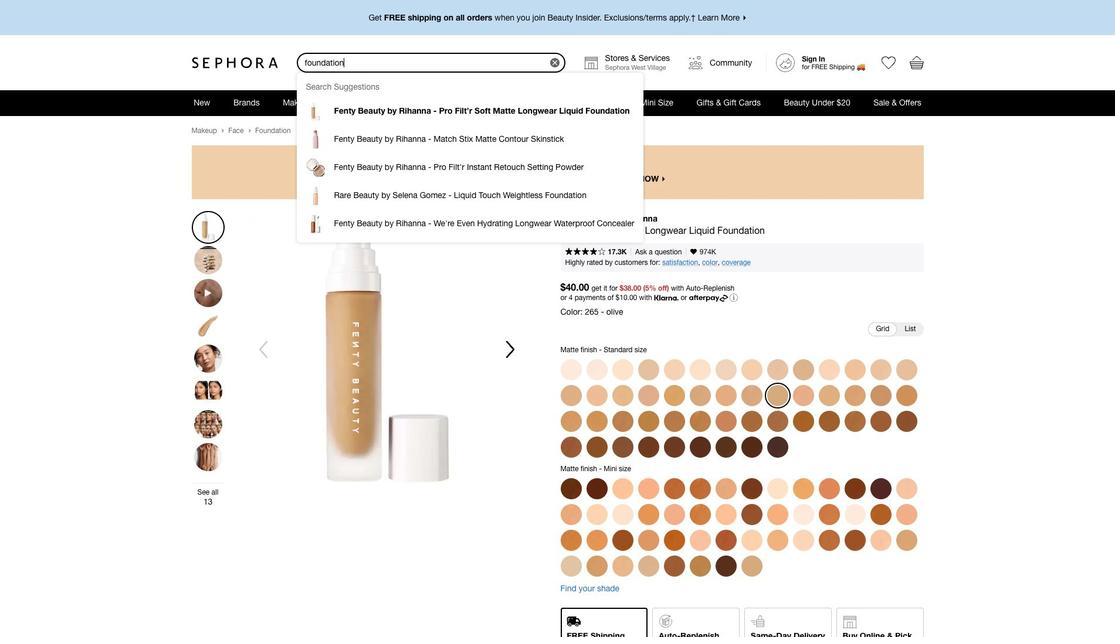 Task type: vqa. For each thing, say whether or not it's contained in the screenshot.
the "Image de bannière avec contenu sponsorisé"
no



Task type: locate. For each thing, give the bounding box(es) containing it.
335 medium with warm neutral undertones image
[[689, 556, 711, 577]]

330 medium with warm golden undertones image
[[638, 504, 659, 525]]

345 medium deep with warm olive undertones image
[[560, 530, 582, 551]]

110 light with cool pink undertones image
[[793, 504, 814, 525]]

490 deep with neutral undertones image
[[560, 478, 582, 499]]

175 light with warm neutral undertones image
[[638, 556, 659, 577]]

130 light with warm olive undertones image
[[586, 504, 607, 525]]

learn more image
[[730, 294, 738, 302]]

afterpay image
[[689, 295, 728, 302]]

420 medium deep with warm golden undertones image
[[689, 478, 711, 499]]

310 medium with warm golden undertones image
[[586, 530, 607, 551]]

450 for deep skin with neutral undertones image
[[612, 437, 633, 458]]

400 medium deep with warm golden undertones image
[[664, 530, 685, 551]]

295 warm neutral image
[[844, 385, 865, 406]]

video image
[[194, 279, 222, 307]]

140 light with warm yellow undertones image
[[767, 478, 788, 499]]

390 medium deep with warm yellow undertones image
[[819, 530, 840, 551]]

485 neutral image
[[689, 437, 711, 458]]

None search field
[[297, 53, 644, 243]]

sephora homepage image
[[192, 57, 278, 69]]

125 neutral image
[[638, 359, 659, 380]]

185 light medium with neutral undertones image
[[612, 478, 633, 499]]

490 for very deep skin with neutral undertones image
[[715, 437, 736, 458]]

385 medium deep with neutral undertones image
[[664, 478, 685, 499]]

280 for medium to tan skin with neutral undertones image
[[793, 385, 814, 406]]

235 light medium with warm golden undertones image
[[793, 478, 814, 499]]

345 for tan skin with warm olive undertones image
[[638, 411, 659, 432]]

445 for deep skin with warm olive undertones image
[[586, 437, 607, 458]]

485 deep with neutral undertones image
[[715, 556, 736, 577]]

470 deep with warm golden undertones image
[[844, 478, 865, 499]]

425 warm olive image
[[870, 411, 891, 432]]

290 for medium to tan skin with warm olive undertones image
[[819, 385, 840, 406]]

230 for medium skin with neutral undertones image
[[638, 385, 659, 406]]

390 for tan to deep skin with warm yellow undertones image
[[767, 411, 788, 432]]

430 for deep skin with warm golden undertones image
[[896, 411, 917, 432]]

Search search field
[[298, 54, 550, 72]]

130 for fair skin with warm olive undertones image
[[664, 359, 685, 380]]

170 light with cool pink undertones image
[[896, 478, 917, 499]]

430 deep with warm golden undertones image
[[844, 530, 865, 551]]

150 for light skin with neutral undertones image
[[715, 359, 736, 380]]

175 warm neutral image
[[793, 359, 814, 380]]

220 for light to medium skin with warm undertones image
[[586, 385, 607, 406]]

190 for light to medium skin with warm undertones image
[[870, 359, 891, 380]]

200 light medium with cool pink undertones image
[[689, 530, 711, 551]]

450 deep with neutral undertones image
[[741, 504, 762, 525]]

200 for light to medium skin with cool undertones image
[[896, 359, 917, 380]]

160 for light skin with cool peach undertones image
[[741, 359, 762, 380]]

410 for tan to deep skin with warm golden undertones image
[[819, 411, 840, 432]]

option
[[297, 97, 644, 125], [297, 125, 644, 153], [297, 153, 644, 182], [297, 182, 644, 210], [297, 210, 644, 238]]

5 option from the top
[[297, 210, 644, 238]]

225 neutral olive image
[[612, 385, 633, 406]]

445 deep with warm olive undertones image
[[612, 530, 633, 551]]

360 medium deep with neutral undertones image
[[689, 504, 711, 525]]

250 light medium with warm peach undertones image
[[767, 504, 788, 525]]

None field
[[297, 53, 565, 73]]

480 deep with warm golden undertones image
[[741, 478, 762, 499]]

300 medium with warm golden undertones image
[[638, 530, 659, 551]]

235 for medium skin with warm undertones image
[[664, 385, 685, 406]]

120 for fair skin with neutral undertones image
[[612, 359, 633, 380]]

225 light medium with neutral olive undertones image
[[612, 556, 633, 577]]

440 for deep skin with warm undertones image
[[560, 437, 582, 458]]

110 for very fair skin with cool pink undertones image
[[586, 359, 607, 380]]

190 light medium with warm yellow undertones image
[[870, 530, 891, 551]]

260 medium with neutral undertones image
[[560, 504, 582, 525]]

170 for light skin with cool undertones image
[[767, 359, 788, 380]]

498 for very rich, deep skin with neutral undertones image
[[767, 437, 788, 458]]

list box
[[297, 73, 644, 243]]

470 for deep skin with cool neutral undertones image
[[638, 437, 659, 458]]

160 light with warm peach undertones image
[[741, 530, 762, 551]]

210 for light to medium skin with warm neutral undertones image
[[560, 385, 582, 406]]



Task type: describe. For each thing, give the bounding box(es) containing it.
100 for very fair skin with neutral undertones image
[[560, 359, 582, 380]]

240 for medium skin with warm yellow undertones image
[[689, 385, 711, 406]]

150 light with neutral undertones image
[[793, 530, 814, 551]]

385 for tan to deep skin with neutral undertones image
[[741, 411, 762, 432]]

120 light with neutral undertones image
[[612, 504, 633, 525]]

425 medium deep with warm olive undertones image
[[664, 556, 685, 577]]

315 medium with warm neutral undertones image
[[586, 556, 607, 577]]

370 for tan skin with warm neutral undertones image
[[715, 411, 736, 432]]

315 warm neutral image
[[560, 411, 582, 432]]

280 medium with warm neutral undertones image
[[638, 478, 659, 499]]

klarna image
[[654, 295, 679, 301]]

go to basket image
[[909, 56, 924, 70]]

290 medium with warm olive undertones image
[[767, 530, 788, 551]]

clear search input text image
[[552, 60, 557, 65]]

180 for light skin with warm undertones image
[[819, 359, 840, 380]]

350 medium deep with warm neutral undertones image
[[819, 504, 840, 525]]

4 stars element
[[565, 248, 605, 257]]

330 for tan skin with warm undertones image
[[586, 411, 607, 432]]

4 option from the top
[[297, 182, 644, 210]]

260 for medium skin with neutral undertones image
[[741, 385, 762, 406]]

1 option from the top
[[297, 97, 644, 125]]

300 for medium to tan skin with warm undertones image
[[870, 385, 891, 406]]

420 for tan to deep skin with warm undertones image
[[844, 411, 865, 432]]

185 for light to medium skin with neutral undertones image
[[844, 359, 865, 380]]

250 for medium skin with warm peach undertones image
[[715, 385, 736, 406]]

350 for tan skin with cool neutral undertones image
[[664, 411, 685, 432]]

440 deep with warm bronze undertones image
[[715, 530, 736, 551]]

210 light medium with netural undertones image
[[896, 504, 917, 525]]

498 deep with neutral undertones image
[[870, 478, 891, 499]]

240 light medium with warm golden undertones image
[[715, 478, 736, 499]]

125 light with neutral undertones image
[[560, 556, 582, 577]]

265 olive - selected image
[[767, 385, 788, 406]]

140 for light skin with warm yellow undertones image
[[689, 359, 711, 380]]

360 for tan skin with neutral undertones image
[[689, 411, 711, 432]]

295 medium with warm neutral undertones image
[[896, 530, 917, 551]]

480 for deep skin with cool undertones image
[[664, 437, 685, 458]]

400 for tan to deep skin with very warm undertones image
[[793, 411, 814, 432]]

2 option from the top
[[297, 125, 644, 153]]

310 for medium to tan skin with warm yellow undertones image
[[896, 385, 917, 406]]

100 light with neutral undertones image
[[844, 504, 865, 525]]

335 warm neutral image
[[612, 411, 633, 432]]

265 medium with olive undertones image
[[741, 556, 762, 577]]

495 for very deep skin with cool undertones image
[[741, 437, 762, 458]]

370 medium deep with warm golden undertones image
[[819, 478, 840, 499]]

230 light medium with neutral undertones image
[[664, 504, 685, 525]]

220 light medium with warm peach undertones image
[[715, 504, 736, 525]]

3 option from the top
[[297, 153, 644, 182]]

495 deep with warm bronze undertones image
[[586, 478, 607, 499]]



